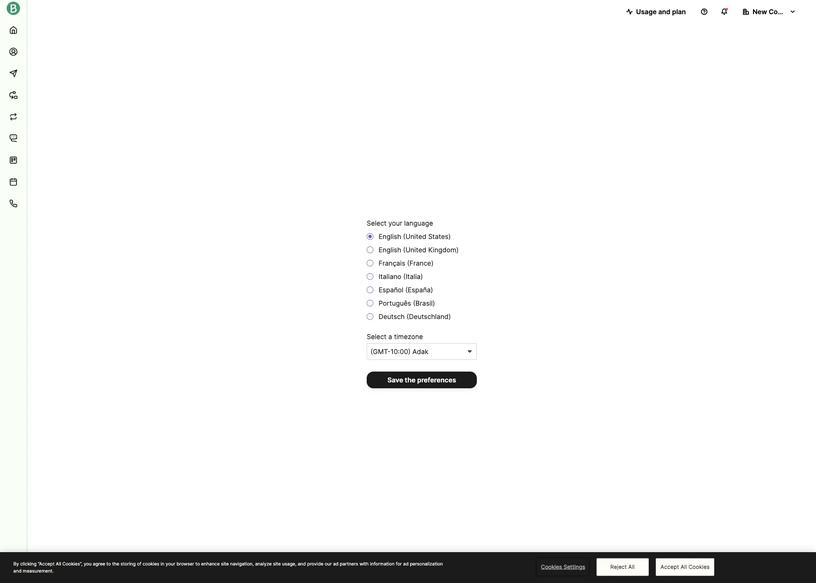 Task type: locate. For each thing, give the bounding box(es) containing it.
the left storing
[[112, 561, 119, 567]]

company
[[769, 8, 800, 16]]

a
[[388, 332, 392, 341]]

english
[[379, 232, 401, 241], [379, 246, 401, 254]]

2 horizontal spatial all
[[681, 563, 687, 570]]

the
[[405, 376, 415, 384], [112, 561, 119, 567]]

1 horizontal spatial your
[[388, 219, 402, 227]]

0 vertical spatial the
[[405, 376, 415, 384]]

select
[[367, 219, 386, 227], [367, 332, 386, 341]]

and left plan
[[658, 8, 670, 16]]

0 horizontal spatial cookies
[[541, 563, 562, 570]]

your up english (united states)
[[388, 219, 402, 227]]

accept all cookies
[[661, 563, 710, 570]]

français (france)
[[377, 259, 434, 267]]

settings
[[564, 563, 585, 570]]

1 horizontal spatial ad
[[403, 561, 409, 567]]

2 cookies from the left
[[689, 563, 710, 570]]

and right "usage,"
[[298, 561, 306, 567]]

2 to from the left
[[195, 561, 200, 567]]

all
[[56, 561, 61, 567], [628, 563, 635, 570], [681, 563, 687, 570]]

1 site from the left
[[221, 561, 229, 567]]

1 (united from the top
[[403, 232, 426, 241]]

all for reject all
[[628, 563, 635, 570]]

2 vertical spatial and
[[13, 568, 21, 574]]

0 horizontal spatial the
[[112, 561, 119, 567]]

cookies inside button
[[541, 563, 562, 570]]

select your language
[[367, 219, 433, 227]]

0 vertical spatial english
[[379, 232, 401, 241]]

cookies
[[143, 561, 159, 567]]

2 select from the top
[[367, 332, 386, 341]]

1 horizontal spatial cookies
[[689, 563, 710, 570]]

the inside "button"
[[405, 376, 415, 384]]

(france)
[[407, 259, 434, 267]]

1 horizontal spatial all
[[628, 563, 635, 570]]

2 english from the top
[[379, 246, 401, 254]]

1 vertical spatial and
[[298, 561, 306, 567]]

to right agree
[[107, 561, 111, 567]]

ad right for
[[403, 561, 409, 567]]

personalization
[[410, 561, 443, 567]]

and
[[658, 8, 670, 16], [298, 561, 306, 567], [13, 568, 21, 574]]

clicking
[[20, 561, 37, 567]]

english down select your language
[[379, 232, 401, 241]]

and down by
[[13, 568, 21, 574]]

(united up english (united kingdom)
[[403, 232, 426, 241]]

select up english (united states)
[[367, 219, 386, 227]]

1 english from the top
[[379, 232, 401, 241]]

español (españa)
[[377, 286, 433, 294]]

0 horizontal spatial site
[[221, 561, 229, 567]]

cookies right accept
[[689, 563, 710, 570]]

1 ad from the left
[[333, 561, 339, 567]]

storing
[[121, 561, 136, 567]]

2 ad from the left
[[403, 561, 409, 567]]

preferences
[[417, 376, 456, 384]]

the inside by clicking "accept all cookies", you agree to the storing of cookies in your browser to enhance site navigation, analyze site usage, and provide our ad partners with information for ad personalization and measurement.
[[112, 561, 119, 567]]

português (brasil)
[[377, 299, 435, 307]]

site right the 'enhance'
[[221, 561, 229, 567]]

cookies left settings at the bottom of the page
[[541, 563, 562, 570]]

enhance
[[201, 561, 220, 567]]

2 (united from the top
[[403, 246, 426, 254]]

français
[[379, 259, 405, 267]]

usage and plan
[[636, 8, 686, 16]]

your
[[388, 219, 402, 227], [166, 561, 175, 567]]

0 vertical spatial your
[[388, 219, 402, 227]]

0 vertical spatial and
[[658, 8, 670, 16]]

"accept
[[38, 561, 55, 567]]

deutsch
[[379, 312, 405, 321]]

timezone
[[394, 332, 423, 341]]

select for select your language
[[367, 219, 386, 227]]

english for english (united states)
[[379, 232, 401, 241]]

(united for kingdom)
[[403, 246, 426, 254]]

plan
[[672, 8, 686, 16]]

0 horizontal spatial all
[[56, 561, 61, 567]]

português
[[379, 299, 411, 307]]

all inside "button"
[[681, 563, 687, 570]]

navigation,
[[230, 561, 254, 567]]

2 horizontal spatial and
[[658, 8, 670, 16]]

the right 'save'
[[405, 376, 415, 384]]

0 horizontal spatial ad
[[333, 561, 339, 567]]

0 horizontal spatial your
[[166, 561, 175, 567]]

0 horizontal spatial and
[[13, 568, 21, 574]]

all right the reject
[[628, 563, 635, 570]]

cookies
[[541, 563, 562, 570], [689, 563, 710, 570]]

by clicking "accept all cookies", you agree to the storing of cookies in your browser to enhance site navigation, analyze site usage, and provide our ad partners with information for ad personalization and measurement.
[[13, 561, 443, 574]]

all for accept all cookies
[[681, 563, 687, 570]]

select left a
[[367, 332, 386, 341]]

(españa)
[[405, 286, 433, 294]]

your right in
[[166, 561, 175, 567]]

(united
[[403, 232, 426, 241], [403, 246, 426, 254]]

in
[[161, 561, 164, 567]]

all inside button
[[628, 563, 635, 570]]

1 horizontal spatial to
[[195, 561, 200, 567]]

1 cookies from the left
[[541, 563, 562, 570]]

cookies settings button
[[537, 559, 589, 575]]

site
[[221, 561, 229, 567], [273, 561, 281, 567]]

1 vertical spatial (united
[[403, 246, 426, 254]]

(united down english (united states)
[[403, 246, 426, 254]]

for
[[396, 561, 402, 567]]

español
[[379, 286, 403, 294]]

1 vertical spatial select
[[367, 332, 386, 341]]

all right "accept
[[56, 561, 61, 567]]

1 vertical spatial english
[[379, 246, 401, 254]]

2 site from the left
[[273, 561, 281, 567]]

0 vertical spatial (united
[[403, 232, 426, 241]]

0 horizontal spatial to
[[107, 561, 111, 567]]

deutsch (deutschland)
[[377, 312, 451, 321]]

1 vertical spatial the
[[112, 561, 119, 567]]

italiano (italia)
[[377, 272, 423, 281]]

reject
[[610, 563, 627, 570]]

cookies",
[[62, 561, 82, 567]]

save the preferences button
[[367, 372, 477, 388]]

english up français
[[379, 246, 401, 254]]

new
[[753, 8, 767, 16]]

all right accept
[[681, 563, 687, 570]]

your inside by clicking "accept all cookies", you agree to the storing of cookies in your browser to enhance site navigation, analyze site usage, and provide our ad partners with information for ad personalization and measurement.
[[166, 561, 175, 567]]

to
[[107, 561, 111, 567], [195, 561, 200, 567]]

ad
[[333, 561, 339, 567], [403, 561, 409, 567]]

1 horizontal spatial the
[[405, 376, 415, 384]]

1 select from the top
[[367, 219, 386, 227]]

1 horizontal spatial site
[[273, 561, 281, 567]]

0 vertical spatial select
[[367, 219, 386, 227]]

ad right our
[[333, 561, 339, 567]]

and inside usage and plan button
[[658, 8, 670, 16]]

site left "usage,"
[[273, 561, 281, 567]]

to right browser
[[195, 561, 200, 567]]

1 vertical spatial your
[[166, 561, 175, 567]]

provide
[[307, 561, 323, 567]]

(italia)
[[403, 272, 423, 281]]



Task type: describe. For each thing, give the bounding box(es) containing it.
cookies settings
[[541, 563, 585, 570]]

(brasil)
[[413, 299, 435, 307]]

all inside by clicking "accept all cookies", you agree to the storing of cookies in your browser to enhance site navigation, analyze site usage, and provide our ad partners with information for ad personalization and measurement.
[[56, 561, 61, 567]]

cookies inside "button"
[[689, 563, 710, 570]]

by
[[13, 561, 19, 567]]

1 horizontal spatial and
[[298, 561, 306, 567]]

kingdom)
[[428, 246, 459, 254]]

analyze
[[255, 561, 272, 567]]

english (united kingdom)
[[377, 246, 459, 254]]

select for select a timezone
[[367, 332, 386, 341]]

english for english (united kingdom)
[[379, 246, 401, 254]]

new company
[[753, 8, 800, 16]]

states)
[[428, 232, 451, 241]]

save
[[387, 376, 403, 384]]

our
[[325, 561, 332, 567]]

save the preferences
[[387, 376, 456, 384]]

usage and plan button
[[619, 3, 693, 20]]

partners
[[340, 561, 358, 567]]

usage,
[[282, 561, 296, 567]]

select a timezone
[[367, 332, 423, 341]]

accept
[[661, 563, 679, 570]]

usage
[[636, 8, 657, 16]]

browser
[[177, 561, 194, 567]]

of
[[137, 561, 141, 567]]

(deutschland)
[[407, 312, 451, 321]]

measurement.
[[23, 568, 54, 574]]

(united for states)
[[403, 232, 426, 241]]

reject all
[[610, 563, 635, 570]]

reject all button
[[596, 558, 649, 576]]

italiano
[[379, 272, 401, 281]]

with
[[359, 561, 369, 567]]

new company button
[[736, 3, 803, 20]]

accept all cookies button
[[656, 558, 714, 576]]

english (united states)
[[377, 232, 451, 241]]

language
[[404, 219, 433, 227]]

you
[[84, 561, 92, 567]]

agree
[[93, 561, 105, 567]]

information
[[370, 561, 395, 567]]

1 to from the left
[[107, 561, 111, 567]]



Task type: vqa. For each thing, say whether or not it's contained in the screenshot.
Cino button
no



